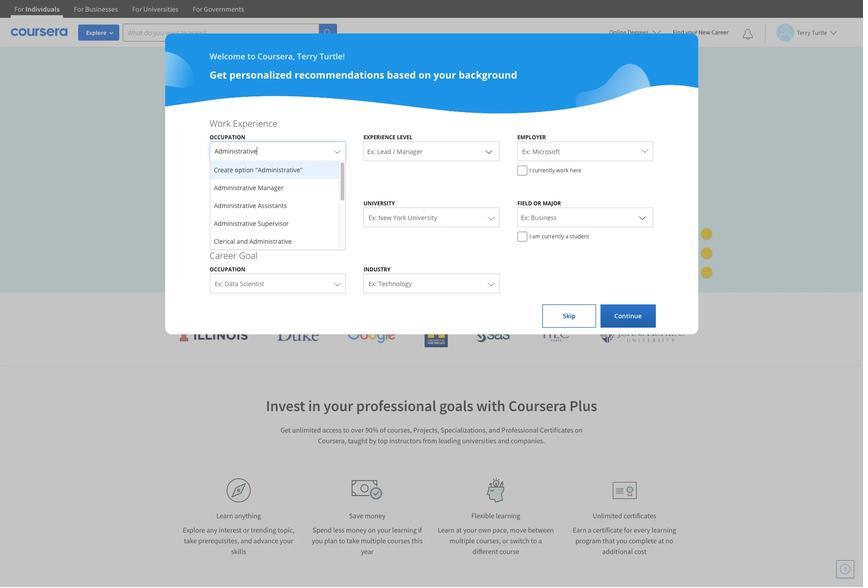 Task type: locate. For each thing, give the bounding box(es) containing it.
coursera, left taught
[[318, 436, 347, 445]]

occupation inside career goal element
[[210, 266, 245, 273]]

work
[[210, 117, 231, 129]]

1 vertical spatial i
[[529, 233, 531, 240]]

ex: microsoft
[[522, 147, 560, 156]]

a down between
[[538, 536, 542, 545]]

/month,
[[183, 200, 209, 209]]

here
[[570, 167, 581, 174]]

plan
[[324, 536, 338, 545]]

programs—all
[[328, 141, 393, 154]]

or
[[533, 200, 541, 207], [173, 242, 181, 250], [243, 526, 249, 534], [502, 536, 509, 545]]

administrative for administrative supervisor
[[214, 219, 256, 228]]

you
[[312, 536, 323, 545], [616, 536, 627, 545]]

for left "governments"
[[193, 4, 202, 13]]

Occupation text field
[[215, 143, 330, 161]]

2 horizontal spatial learning
[[652, 526, 676, 534]]

for left the 'businesses'
[[74, 4, 84, 13]]

courses, up "instructors"
[[387, 426, 412, 434]]

occupation up data
[[210, 266, 245, 273]]

ex: technology
[[368, 280, 412, 288]]

0 horizontal spatial get
[[210, 68, 227, 81]]

0 vertical spatial experience
[[233, 117, 277, 129]]

coursera, inside get unlimited access to over 90% of courses, projects, specializations, and professional certificates on coursera, taught by top instructors from leading universities and companies.
[[318, 436, 347, 445]]

and inside unlimited access to 7,000+ world-class courses, hands-on projects, and job-ready certificate programs—all included in your subscription
[[214, 141, 232, 154]]

1 vertical spatial unlimited
[[593, 511, 622, 520]]

take inside explore any interest or trending topic, take prerequisites, and advance your skills
[[184, 536, 197, 545]]

occupation down work
[[210, 134, 245, 141]]

a inside earn a certificate for every learning program that you complete at no additional cost
[[588, 526, 591, 534]]

a left student
[[566, 233, 569, 240]]

2 take from the left
[[347, 536, 359, 545]]

ex: for ex: new york university
[[368, 213, 377, 222]]

2 vertical spatial a
[[538, 536, 542, 545]]

leading down specializations,
[[439, 436, 461, 445]]

1 horizontal spatial certificate
[[593, 526, 623, 534]]

experience
[[233, 117, 277, 129], [364, 134, 396, 141]]

to up personalized
[[247, 51, 255, 62]]

2 vertical spatial courses,
[[476, 536, 501, 545]]

program
[[576, 536, 601, 545]]

a right "earn"
[[588, 526, 591, 534]]

0 vertical spatial career
[[711, 28, 729, 36]]

ex: left data
[[215, 280, 223, 288]]

currently inside education element
[[542, 233, 564, 240]]

career down clerical
[[210, 250, 237, 262]]

0 vertical spatial get
[[210, 68, 227, 81]]

take inside the 'spend less money on your learning if you plan to take multiple courses this year'
[[347, 536, 359, 545]]

1 vertical spatial learn
[[438, 526, 455, 534]]

multiple up different
[[450, 536, 475, 545]]

row group inside work experience element
[[210, 161, 339, 358]]

learn right if
[[438, 526, 455, 534]]

0 vertical spatial at
[[456, 526, 462, 534]]

find
[[673, 28, 684, 36]]

and inside work experience element
[[236, 237, 248, 246]]

and up the university of michigan image
[[438, 299, 457, 314]]

or inside learn at your own pace, move between multiple courses, or switch to a different course
[[502, 536, 509, 545]]

0 horizontal spatial new
[[378, 213, 392, 222]]

ex: inside work experience element
[[522, 147, 531, 156]]

your inside unlimited access to 7,000+ world-class courses, hands-on projects, and job-ready certificate programs—all included in your subscription
[[173, 157, 193, 170]]

with left 14- on the left of page
[[213, 242, 227, 250]]

universities down specializations,
[[462, 436, 496, 445]]

learning up the pace,
[[496, 511, 520, 520]]

2 horizontal spatial with
[[517, 299, 538, 314]]

1 horizontal spatial unlimited
[[593, 511, 622, 520]]

plus up certificates on the bottom right of page
[[569, 396, 597, 415]]

at left no
[[658, 536, 664, 545]]

0 vertical spatial chevron down image
[[483, 146, 494, 157]]

3 for from the left
[[132, 4, 142, 13]]

1 horizontal spatial universities
[[462, 436, 496, 445]]

save money image
[[351, 480, 383, 501]]

unlimited for unlimited certificates
[[593, 511, 622, 520]]

access left over
[[322, 426, 342, 434]]

learn inside learn at your own pace, move between multiple courses, or switch to a different course
[[438, 526, 455, 534]]

on right certificates on the bottom right of page
[[575, 426, 583, 434]]

1 horizontal spatial new
[[699, 28, 710, 36]]

chevron down image
[[483, 146, 494, 157], [330, 212, 340, 223]]

your left background
[[434, 68, 456, 81]]

career
[[711, 28, 729, 36], [210, 250, 237, 262]]

learning inside the 'spend less money on your learning if you plan to take multiple courses this year'
[[392, 526, 417, 534]]

None search field
[[123, 23, 337, 41]]

plus left continue
[[589, 299, 610, 314]]

administrative for administrative assistants
[[214, 201, 256, 210]]

2 you from the left
[[616, 536, 627, 545]]

different
[[472, 547, 498, 556]]

for for universities
[[132, 4, 142, 13]]

2 vertical spatial with
[[476, 396, 505, 415]]

0 vertical spatial university
[[364, 200, 395, 207]]

0 horizontal spatial with
[[213, 242, 227, 250]]

1 vertical spatial coursera,
[[318, 436, 347, 445]]

2 horizontal spatial a
[[588, 526, 591, 534]]

for left the universities
[[132, 4, 142, 13]]

day
[[210, 221, 221, 230], [238, 242, 249, 250]]

2 multiple from the left
[[450, 536, 475, 545]]

professional
[[356, 396, 436, 415]]

chevron down image inside education element
[[330, 212, 340, 223]]

1 horizontal spatial a
[[566, 233, 569, 240]]

any
[[206, 526, 217, 534]]

0 horizontal spatial certificate
[[280, 141, 326, 154]]

to right plan
[[339, 536, 345, 545]]

ready
[[252, 141, 278, 154]]

skip button
[[542, 305, 596, 328]]

new inside education element
[[378, 213, 392, 222]]

certificate up "that"
[[593, 526, 623, 534]]

0 horizontal spatial career
[[210, 250, 237, 262]]

0 vertical spatial universities
[[378, 299, 435, 314]]

leading
[[339, 299, 375, 314], [439, 436, 461, 445]]

to up ready
[[252, 125, 262, 139]]

get
[[210, 68, 227, 81], [280, 426, 291, 434]]

to inside onboardingmodal dialog
[[247, 51, 255, 62]]

you inside the 'spend less money on your learning if you plan to take multiple courses this year'
[[312, 536, 323, 545]]

unlimited up "that"
[[593, 511, 622, 520]]

1 vertical spatial chevron down image
[[330, 212, 340, 223]]

you up additional
[[616, 536, 627, 545]]

i am currently a student
[[529, 233, 589, 240]]

ex:
[[522, 147, 531, 156], [368, 213, 377, 222], [215, 280, 223, 288], [368, 280, 377, 288]]

your inside onboardingmodal dialog
[[434, 68, 456, 81]]

am
[[532, 233, 540, 240]]

work experience
[[210, 117, 277, 129]]

experience left level
[[364, 134, 396, 141]]

learning
[[496, 511, 520, 520], [392, 526, 417, 534], [652, 526, 676, 534]]

1 vertical spatial access
[[322, 426, 342, 434]]

help center image
[[840, 564, 851, 575]]

1 horizontal spatial at
[[658, 536, 664, 545]]

your inside "link"
[[685, 28, 697, 36]]

1 horizontal spatial leading
[[439, 436, 461, 445]]

access inside unlimited access to 7,000+ world-class courses, hands-on projects, and job-ready certificate programs—all included in your subscription
[[220, 125, 250, 139]]

learn anything image
[[226, 478, 251, 503]]

new inside "link"
[[699, 28, 710, 36]]

your up courses
[[377, 526, 391, 534]]

1 horizontal spatial chevron down image
[[483, 146, 494, 157]]

0 horizontal spatial at
[[456, 526, 462, 534]]

currently left work
[[532, 167, 555, 174]]

or down anything on the bottom left of the page
[[243, 526, 249, 534]]

unlimited for unlimited access to 7,000+ world-class courses, hands-on projects, and job-ready certificate programs—all included in your subscription
[[173, 125, 217, 139]]

multiple up "year"
[[361, 536, 386, 545]]

and down 'professional'
[[498, 436, 509, 445]]

and
[[214, 141, 232, 154], [236, 237, 248, 246], [438, 299, 457, 314], [489, 426, 500, 434], [498, 436, 509, 445], [241, 536, 252, 545]]

university up york
[[364, 200, 395, 207]]

you down spend
[[312, 536, 323, 545]]

unlimited access to 7,000+ world-class courses, hands-on projects, and job-ready certificate programs—all included in your subscription
[[173, 125, 446, 170]]

on inside unlimited access to 7,000+ world-class courses, hands-on projects, and job-ready certificate programs—all included in your subscription
[[423, 125, 435, 139]]

row group
[[210, 161, 339, 358]]

coursera plus image
[[173, 84, 308, 97]]

career left show notifications image
[[711, 28, 729, 36]]

trial
[[238, 221, 252, 230]]

learn
[[216, 511, 233, 520], [438, 526, 455, 534]]

industry
[[364, 266, 391, 273]]

ex: data scientist
[[215, 280, 264, 288]]

employer
[[517, 134, 546, 141]]

0 horizontal spatial multiple
[[361, 536, 386, 545]]

0 horizontal spatial leading
[[339, 299, 375, 314]]

learn anything
[[216, 511, 261, 520]]

your inside learn at your own pace, move between multiple courses, or switch to a different course
[[463, 526, 477, 534]]

1 horizontal spatial coursera,
[[318, 436, 347, 445]]

leading inside get unlimited access to over 90% of courses, projects, specializations, and professional certificates on coursera, taught by top instructors from leading universities and companies.
[[439, 436, 461, 445]]

between
[[528, 526, 554, 534]]

ex: down industry
[[368, 280, 377, 288]]

in up unlimited
[[308, 396, 321, 415]]

interest
[[219, 526, 242, 534]]

universities
[[378, 299, 435, 314], [462, 436, 496, 445]]

on down save money at the left bottom of the page
[[368, 526, 376, 534]]

taught
[[348, 436, 368, 445]]

1 vertical spatial courses,
[[387, 426, 412, 434]]

0 vertical spatial occupation
[[210, 134, 245, 141]]

1 multiple from the left
[[361, 536, 386, 545]]

1 vertical spatial leading
[[439, 436, 461, 445]]

0 vertical spatial certificate
[[280, 141, 326, 154]]

0 horizontal spatial learn
[[216, 511, 233, 520]]

2 i from the top
[[529, 233, 531, 240]]

0 vertical spatial currently
[[532, 167, 555, 174]]

1 horizontal spatial day
[[238, 242, 249, 250]]

1 vertical spatial certificate
[[593, 526, 623, 534]]

2 for from the left
[[74, 4, 84, 13]]

0 vertical spatial courses,
[[351, 125, 389, 139]]

2 occupation from the top
[[210, 266, 245, 273]]

0 vertical spatial day
[[210, 221, 221, 230]]

on
[[418, 68, 431, 81], [423, 125, 435, 139], [575, 426, 583, 434], [368, 526, 376, 534]]

90%
[[365, 426, 378, 434]]

ex: down employer
[[522, 147, 531, 156]]

chevron down image inside work experience element
[[483, 146, 494, 157]]

1 horizontal spatial career
[[711, 28, 729, 36]]

start 7-day free trial button
[[173, 214, 266, 236]]

1 horizontal spatial access
[[322, 426, 342, 434]]

$59
[[173, 200, 183, 209]]

occupation
[[210, 134, 245, 141], [210, 266, 245, 273]]

learning up courses
[[392, 526, 417, 534]]

0 vertical spatial coursera
[[541, 299, 587, 314]]

1 vertical spatial occupation
[[210, 266, 245, 273]]

leading up the google image
[[339, 299, 375, 314]]

universities inside get unlimited access to over 90% of courses, projects, specializations, and professional certificates on coursera, taught by top instructors from leading universities and companies.
[[462, 436, 496, 445]]

get inside onboardingmodal dialog
[[210, 68, 227, 81]]

unlimited
[[173, 125, 217, 139], [593, 511, 622, 520]]

1 you from the left
[[312, 536, 323, 545]]

and left 'professional'
[[489, 426, 500, 434]]

0 horizontal spatial a
[[538, 536, 542, 545]]

move
[[510, 526, 527, 534]]

0 horizontal spatial university
[[364, 200, 395, 207]]

coursera up hec paris image
[[541, 299, 587, 314]]

0 vertical spatial access
[[220, 125, 250, 139]]

new right the find
[[699, 28, 710, 36]]

for universities
[[132, 4, 178, 13]]

0 vertical spatial i
[[529, 167, 531, 174]]

spend less money on your learning if you plan to take multiple courses this year
[[312, 526, 423, 556]]

new left york
[[378, 213, 392, 222]]

major
[[543, 200, 561, 207]]

1 horizontal spatial get
[[280, 426, 291, 434]]

coursera up 'professional'
[[508, 396, 566, 415]]

start 7-day free trial
[[187, 221, 252, 230]]

or right field
[[533, 200, 541, 207]]

money right save
[[365, 511, 385, 520]]

learning inside earn a certificate for every learning program that you complete at no additional cost
[[652, 526, 676, 534]]

learning up no
[[652, 526, 676, 534]]

0 vertical spatial in
[[437, 141, 446, 154]]

coursera
[[541, 299, 587, 314], [508, 396, 566, 415]]

take
[[184, 536, 197, 545], [347, 536, 359, 545]]

earn
[[573, 526, 586, 534]]

on right based
[[418, 68, 431, 81]]

1 horizontal spatial take
[[347, 536, 359, 545]]

on inside the 'spend less money on your learning if you plan to take multiple courses this year'
[[368, 526, 376, 534]]

at inside learn at your own pace, move between multiple courses, or switch to a different course
[[456, 526, 462, 534]]

currently right the am at the right top
[[542, 233, 564, 240]]

on up included
[[423, 125, 435, 139]]

get down welcome
[[210, 68, 227, 81]]

1 horizontal spatial learn
[[438, 526, 455, 534]]

at
[[456, 526, 462, 534], [658, 536, 664, 545]]

university of illinois at urbana-champaign image
[[179, 328, 248, 342]]

courses, up programs—all
[[351, 125, 389, 139]]

or inside explore any interest or trending topic, take prerequisites, and advance your skills
[[243, 526, 249, 534]]

4 for from the left
[[193, 4, 202, 13]]

occupation inside work experience element
[[210, 134, 245, 141]]

1 horizontal spatial you
[[616, 536, 627, 545]]

1 horizontal spatial in
[[437, 141, 446, 154]]

for for individuals
[[14, 4, 24, 13]]

0 vertical spatial unlimited
[[173, 125, 217, 139]]

1 vertical spatial in
[[308, 396, 321, 415]]

with
[[213, 242, 227, 250], [517, 299, 538, 314], [476, 396, 505, 415]]

0 horizontal spatial chevron down image
[[330, 212, 340, 223]]

learning for spend less money on your learning if you plan to take multiple courses this year
[[392, 526, 417, 534]]

0 vertical spatial new
[[699, 28, 710, 36]]

1 vertical spatial money
[[346, 526, 367, 534]]

your
[[685, 28, 697, 36], [434, 68, 456, 81], [173, 157, 193, 170], [324, 396, 353, 415], [377, 526, 391, 534], [463, 526, 477, 534], [280, 536, 293, 545]]

your right the find
[[685, 28, 697, 36]]

to left over
[[343, 426, 349, 434]]

1 vertical spatial currently
[[542, 233, 564, 240]]

1 vertical spatial day
[[238, 242, 249, 250]]

0 vertical spatial a
[[566, 233, 569, 240]]

administrative assistants
[[214, 201, 287, 210]]

career goal element
[[201, 250, 662, 298]]

new
[[699, 28, 710, 36], [378, 213, 392, 222]]

1 vertical spatial university
[[408, 213, 437, 222]]

plus
[[589, 299, 610, 314], [569, 396, 597, 415]]

learn up interest
[[216, 511, 233, 520]]

0 horizontal spatial you
[[312, 536, 323, 545]]

0 vertical spatial learn
[[216, 511, 233, 520]]

1 for from the left
[[14, 4, 24, 13]]

/year
[[195, 242, 212, 250]]

world-
[[297, 125, 326, 139]]

0 horizontal spatial unlimited
[[173, 125, 217, 139]]

get inside get unlimited access to over 90% of courses, projects, specializations, and professional certificates on coursera, taught by top instructors from leading universities and companies.
[[280, 426, 291, 434]]

coursera, up personalized
[[258, 51, 295, 62]]

google image
[[347, 327, 396, 343]]

certificates
[[540, 426, 573, 434]]

1 vertical spatial new
[[378, 213, 392, 222]]

projects,
[[413, 426, 439, 434]]

ex: inside education element
[[368, 213, 377, 222]]

unlimited inside unlimited access to 7,000+ world-class courses, hands-on projects, and job-ready certificate programs—all included in your subscription
[[173, 125, 217, 139]]

take right plan
[[347, 536, 359, 545]]

with right goals
[[476, 396, 505, 415]]

university
[[364, 200, 395, 207], [408, 213, 437, 222]]

I am currently a student checkbox
[[517, 232, 527, 242]]

unlimited up projects,
[[173, 125, 217, 139]]

1 vertical spatial a
[[588, 526, 591, 534]]

1 vertical spatial with
[[517, 299, 538, 314]]

for left individuals
[[14, 4, 24, 13]]

0 horizontal spatial day
[[210, 221, 221, 230]]

1 vertical spatial experience
[[364, 134, 396, 141]]

and up "skills"
[[241, 536, 252, 545]]

i right by checking this box, i am confirming that the employer listed above is my current employer. option
[[529, 167, 531, 174]]

universities down technology
[[378, 299, 435, 314]]

your down projects,
[[173, 157, 193, 170]]

0 vertical spatial coursera,
[[258, 51, 295, 62]]

1 i from the top
[[529, 167, 531, 174]]

projects,
[[173, 141, 212, 154]]

certificate down world-
[[280, 141, 326, 154]]

certificate
[[280, 141, 326, 154], [593, 526, 623, 534]]

1 vertical spatial career
[[210, 250, 237, 262]]

manager
[[258, 184, 283, 192]]

your down topic, at the left
[[280, 536, 293, 545]]

to down between
[[531, 536, 537, 545]]

1 vertical spatial universities
[[462, 436, 496, 445]]

ex: left york
[[368, 213, 377, 222]]

1 vertical spatial get
[[280, 426, 291, 434]]

row group containing create option "administrative"
[[210, 161, 339, 358]]

money down save
[[346, 526, 367, 534]]

onboardingmodal dialog
[[0, 0, 863, 587]]

university of michigan image
[[425, 323, 448, 347]]

1 vertical spatial at
[[658, 536, 664, 545]]

take down explore
[[184, 536, 197, 545]]

in right included
[[437, 141, 446, 154]]

unlimited certificates
[[593, 511, 656, 520]]

at left own
[[456, 526, 462, 534]]

0 horizontal spatial learning
[[392, 526, 417, 534]]

access up job-
[[220, 125, 250, 139]]

with right "companies" at right
[[517, 299, 538, 314]]

based
[[387, 68, 416, 81]]

or up course
[[502, 536, 509, 545]]

1 horizontal spatial with
[[476, 396, 505, 415]]

0 horizontal spatial coursera,
[[258, 51, 295, 62]]

and inside explore any interest or trending topic, take prerequisites, and advance your skills
[[241, 536, 252, 545]]

to
[[247, 51, 255, 62], [252, 125, 262, 139], [343, 426, 349, 434], [339, 536, 345, 545], [531, 536, 537, 545]]

0 horizontal spatial experience
[[233, 117, 277, 129]]

unlimited certificates image
[[612, 482, 636, 499]]

and up goal
[[236, 237, 248, 246]]

data
[[225, 280, 238, 288]]

and up subscription on the left top
[[214, 141, 232, 154]]

i left the am at the right top
[[529, 233, 531, 240]]

courses, up different
[[476, 536, 501, 545]]

guarantee
[[291, 242, 323, 250]]

0 horizontal spatial take
[[184, 536, 197, 545]]

multiple
[[361, 536, 386, 545], [450, 536, 475, 545]]

0 horizontal spatial access
[[220, 125, 250, 139]]

1 occupation from the top
[[210, 134, 245, 141]]

education
[[210, 184, 250, 196]]

1 take from the left
[[184, 536, 197, 545]]

university right york
[[408, 213, 437, 222]]

14-
[[229, 242, 238, 250]]

1 horizontal spatial multiple
[[450, 536, 475, 545]]

get left unlimited
[[280, 426, 291, 434]]

your left own
[[463, 526, 477, 534]]

experience up ready
[[233, 117, 277, 129]]



Task type: describe. For each thing, give the bounding box(es) containing it.
specializations,
[[441, 426, 487, 434]]

work experience element
[[201, 117, 662, 358]]

instructors
[[389, 436, 421, 445]]

"administrative"
[[255, 166, 302, 174]]

year
[[361, 547, 374, 556]]

no
[[666, 536, 673, 545]]

1 horizontal spatial university
[[408, 213, 437, 222]]

personalized
[[229, 68, 292, 81]]

skip
[[563, 312, 576, 320]]

to inside unlimited access to 7,000+ world-class courses, hands-on projects, and job-ready certificate programs—all included in your subscription
[[252, 125, 262, 139]]

courses
[[387, 536, 410, 545]]

or inside education element
[[533, 200, 541, 207]]

or left /year
[[173, 242, 181, 250]]

companies
[[460, 299, 514, 314]]

0 vertical spatial money
[[365, 511, 385, 520]]

for for businesses
[[74, 4, 84, 13]]

chevron down image for degree
[[330, 212, 340, 223]]

for businesses
[[74, 4, 118, 13]]

multiple inside the 'spend less money on your learning if you plan to take multiple courses this year'
[[361, 536, 386, 545]]

of
[[380, 426, 386, 434]]

i for work experience
[[529, 167, 531, 174]]

over
[[351, 426, 364, 434]]

job-
[[234, 141, 252, 154]]

welcome to coursera, terry turtle!
[[210, 51, 345, 62]]

goal
[[239, 250, 257, 262]]

for for governments
[[193, 4, 202, 13]]

get personalized recommendations based on your background
[[210, 68, 517, 81]]

coursera, inside onboardingmodal dialog
[[258, 51, 295, 62]]

find your new career link
[[668, 27, 733, 38]]

chevron down image for experience level
[[483, 146, 494, 157]]

education element
[[201, 184, 662, 246]]

clerical
[[214, 237, 235, 246]]

clerical and administrative
[[214, 237, 291, 246]]

you inside earn a certificate for every learning program that you complete at no additional cost
[[616, 536, 627, 545]]

terry
[[297, 51, 317, 62]]

invest
[[266, 396, 305, 415]]

courses, inside unlimited access to 7,000+ world-class courses, hands-on projects, and job-ready certificate programs—all included in your subscription
[[351, 125, 389, 139]]

multiple inside learn at your own pace, move between multiple courses, or switch to a different course
[[450, 536, 475, 545]]

Occupation field
[[210, 142, 345, 161]]

ex: for ex: microsoft
[[522, 147, 531, 156]]

flexible
[[471, 511, 494, 520]]

access inside get unlimited access to over 90% of courses, projects, specializations, and professional certificates on coursera, taught by top instructors from leading universities and companies.
[[322, 426, 342, 434]]

earn a certificate for every learning program that you complete at no additional cost
[[573, 526, 676, 556]]

welcome
[[210, 51, 245, 62]]

pace,
[[493, 526, 509, 534]]

certificate inside earn a certificate for every learning program that you complete at no additional cost
[[593, 526, 623, 534]]

field or major
[[517, 200, 561, 207]]

I currently work here checkbox
[[517, 166, 527, 175]]

background
[[459, 68, 517, 81]]

companies.
[[511, 436, 545, 445]]

explore
[[183, 526, 205, 534]]

less
[[333, 526, 345, 534]]

i currently work here
[[529, 167, 581, 174]]

work
[[556, 167, 569, 174]]

get for get unlimited access to over 90% of courses, projects, specializations, and professional certificates on coursera, taught by top instructors from leading universities and companies.
[[280, 426, 291, 434]]

every
[[634, 526, 650, 534]]

career inside "link"
[[711, 28, 729, 36]]

topic,
[[278, 526, 295, 534]]

to inside the 'spend less money on your learning if you plan to take multiple courses this year'
[[339, 536, 345, 545]]

spend
[[313, 526, 332, 534]]

$59 /month, cancel anytime
[[173, 200, 258, 209]]

coursera image
[[11, 25, 67, 39]]

to inside learn at your own pace, move between multiple courses, or switch to a different course
[[531, 536, 537, 545]]

find your new career
[[673, 28, 729, 36]]

ex: for ex: technology
[[368, 280, 377, 288]]

learning for earn a certificate for every learning program that you complete at no additional cost
[[652, 526, 676, 534]]

individuals
[[25, 4, 60, 13]]

show notifications image
[[743, 29, 753, 40]]

courses, inside learn at your own pace, move between multiple courses, or switch to a different course
[[476, 536, 501, 545]]

microsoft
[[532, 147, 560, 156]]

0 vertical spatial plus
[[589, 299, 610, 314]]

advance
[[253, 536, 278, 545]]

your inside the 'spend less money on your learning if you plan to take multiple courses this year'
[[377, 526, 391, 534]]

leading universities and companies with coursera plus
[[336, 299, 610, 314]]

learn for learn anything
[[216, 511, 233, 520]]

flexible learning image
[[480, 478, 511, 503]]

governments
[[204, 4, 244, 13]]

supervisor
[[258, 219, 289, 228]]

currently inside work experience element
[[532, 167, 555, 174]]

1 vertical spatial plus
[[569, 396, 597, 415]]

start
[[187, 221, 202, 230]]

included
[[396, 141, 435, 154]]

on inside get unlimited access to over 90% of courses, projects, specializations, and professional certificates on coursera, taught by top instructors from leading universities and companies.
[[575, 426, 583, 434]]

in inside unlimited access to 7,000+ world-class courses, hands-on projects, and job-ready certificate programs—all included in your subscription
[[437, 141, 446, 154]]

top
[[378, 436, 388, 445]]

unlimited
[[292, 426, 321, 434]]

for individuals
[[14, 4, 60, 13]]

day inside button
[[210, 221, 221, 230]]

career goal
[[210, 250, 257, 262]]

johns hopkins university image
[[599, 327, 684, 343]]

administrative for administrative manager
[[214, 184, 256, 192]]

occupation for career
[[210, 266, 245, 273]]

that
[[603, 536, 615, 545]]

for governments
[[193, 4, 244, 13]]

0 horizontal spatial in
[[308, 396, 321, 415]]

technology
[[378, 280, 412, 288]]

courses, inside get unlimited access to over 90% of courses, projects, specializations, and professional certificates on coursera, taught by top instructors from leading universities and companies.
[[387, 426, 412, 434]]

option
[[234, 166, 253, 174]]

from
[[423, 436, 437, 445]]

money-
[[251, 242, 274, 250]]

1 horizontal spatial experience
[[364, 134, 396, 141]]

duke university image
[[277, 327, 319, 341]]

complete
[[629, 536, 657, 545]]

0 horizontal spatial universities
[[378, 299, 435, 314]]

york
[[393, 213, 406, 222]]

this
[[412, 536, 423, 545]]

get for get personalized recommendations based on your background
[[210, 68, 227, 81]]

flexible learning
[[471, 511, 520, 520]]

administrative supervisor
[[214, 219, 289, 228]]

skills
[[231, 547, 246, 556]]

on inside dialog
[[418, 68, 431, 81]]

invest in your professional goals with coursera plus
[[266, 396, 597, 415]]

switch
[[510, 536, 529, 545]]

level
[[397, 134, 412, 141]]

ex: for ex: data scientist
[[215, 280, 223, 288]]

own
[[478, 526, 491, 534]]

career inside onboardingmodal dialog
[[210, 250, 237, 262]]

learn for learn at your own pace, move between multiple courses, or switch to a different course
[[438, 526, 455, 534]]

by
[[369, 436, 376, 445]]

1 horizontal spatial learning
[[496, 511, 520, 520]]

learn at your own pace, move between multiple courses, or switch to a different course
[[438, 526, 554, 556]]

subscription
[[196, 157, 253, 170]]

ex: new york university
[[368, 213, 437, 222]]

1 vertical spatial coursera
[[508, 396, 566, 415]]

scientist
[[240, 280, 264, 288]]

0 vertical spatial leading
[[339, 299, 375, 314]]

your inside explore any interest or trending topic, take prerequisites, and advance your skills
[[280, 536, 293, 545]]

a inside learn at your own pace, move between multiple courses, or switch to a different course
[[538, 536, 542, 545]]

course
[[499, 547, 519, 556]]

cancel
[[210, 200, 230, 209]]

banner navigation
[[7, 0, 251, 25]]

7,000+
[[264, 125, 295, 139]]

your up over
[[324, 396, 353, 415]]

field
[[517, 200, 532, 207]]

to inside get unlimited access to over 90% of courses, projects, specializations, and professional certificates on coursera, taught by top instructors from leading universities and companies.
[[343, 426, 349, 434]]

0 vertical spatial with
[[213, 242, 227, 250]]

cost
[[634, 547, 647, 556]]

at inside earn a certificate for every learning program that you complete at no additional cost
[[658, 536, 664, 545]]

hec paris image
[[539, 326, 571, 344]]

certificate inside unlimited access to 7,000+ world-class courses, hands-on projects, and job-ready certificate programs—all included in your subscription
[[280, 141, 326, 154]]

businesses
[[85, 4, 118, 13]]

chevron down image
[[637, 212, 648, 223]]

money inside the 'spend less money on your learning if you plan to take multiple courses this year'
[[346, 526, 367, 534]]

sas image
[[477, 328, 511, 342]]

trending
[[251, 526, 276, 534]]

occupation for work
[[210, 134, 245, 141]]

a inside dialog
[[566, 233, 569, 240]]

i for education
[[529, 233, 531, 240]]



Task type: vqa. For each thing, say whether or not it's contained in the screenshot.
FAQ at the left of page
no



